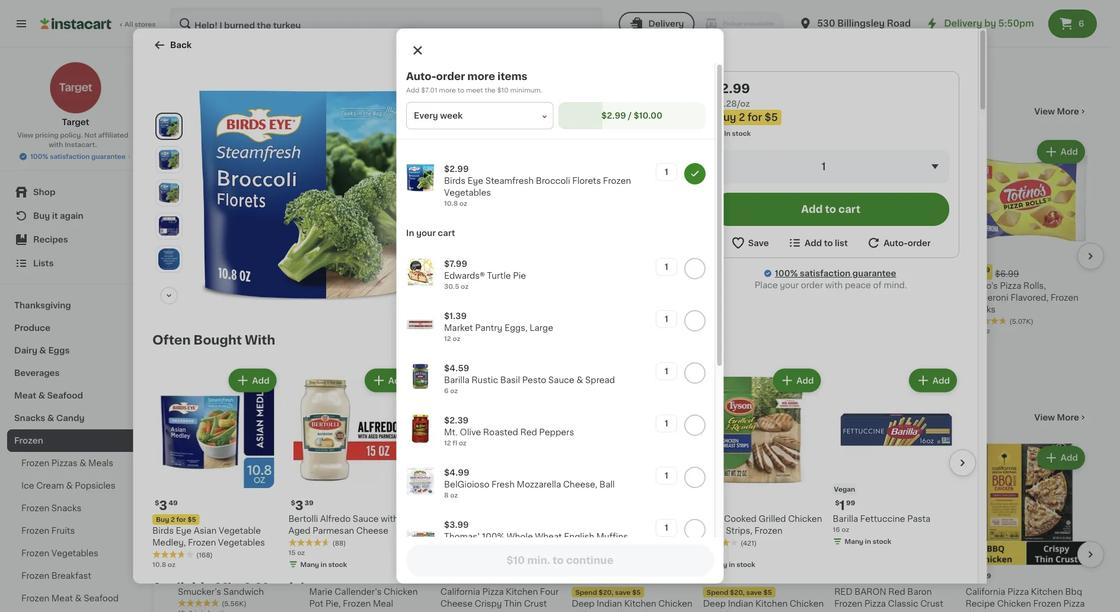 Task type: vqa. For each thing, say whether or not it's contained in the screenshot.
Medium
yes



Task type: describe. For each thing, give the bounding box(es) containing it.
birds eye asian vegetable medley, frozen vegetables
[[152, 527, 265, 547]]

red inside 4 red baron red baron frozen pizza classic crust pepperoni
[[889, 588, 906, 596]]

16 inside butterball all natural ground turkey 16 oz
[[561, 538, 568, 545]]

30.5
[[444, 283, 459, 290]]

affiliated
[[98, 132, 128, 139]]

1 button for mt. olive roasted red peppers
[[656, 415, 677, 433]]

sauce inside $4.59 barilla rustic basil pesto sauce & spread 6 oz
[[548, 376, 574, 384]]

(5.56k)
[[222, 601, 247, 607]]

oz inside barilla fettuccine pasta 16 oz
[[842, 527, 850, 533]]

buy inside $2.99 $0.28/oz buy 2 for $5
[[716, 112, 737, 123]]

oz right 14.5
[[440, 549, 448, 556]]

oz right often
[[193, 340, 201, 346]]

1 button for barilla rustic basil pesto sauce & spread
[[656, 363, 677, 380]]

frozen inside the birds eye steamfresh edamame in the pod frozen vegetables
[[397, 305, 425, 314]]

0 horizontal spatial deep indian kitchen chicken tikka masala, medium spice
[[572, 599, 693, 612]]

beverages
[[14, 369, 60, 377]]

sauce inside the bertolli alfredo sauce with aged parmesan cheese
[[353, 515, 379, 523]]

florets for birds eye steamfresh broccoli florets frozen vegetables shop all birds eye
[[633, 72, 680, 85]]

product group containing 4
[[835, 444, 957, 612]]

$ 3 39
[[291, 499, 313, 512]]

spend for $6.99
[[707, 283, 729, 290]]

item carousel region for on sale now
[[178, 133, 1105, 392]]

auto-order
[[884, 239, 931, 247]]

spend for 8
[[707, 589, 729, 596]]

buy left it
[[33, 212, 50, 220]]

buy 2 for $5 for 3
[[156, 517, 196, 523]]

eye inside $2.99 birds eye steamfresh broccoli florets frozen vegetables 10.8 oz
[[468, 177, 483, 185]]

pepperoni inside totino's pizza rolls, pepperoni flavored, frozen snacks
[[966, 293, 1009, 302]]

for up birds eye steamfresh broccoli florets frozen vegetables
[[202, 283, 212, 290]]

$ inside $ 3 49
[[155, 500, 159, 506]]

frozen inside california pizza kitchen four cheese crispy thin crust frozen pizza
[[441, 611, 469, 612]]

vegetables inside the birds eye steamfresh edamame in the pod frozen vegetables
[[309, 317, 356, 325]]

$7.99 edwards® turtle pie 30.5 oz
[[444, 260, 526, 290]]

pot
[[309, 599, 324, 608]]

add to cart
[[801, 204, 861, 214]]

four
[[540, 588, 559, 596]]

frozen snacks link
[[7, 497, 144, 520]]

oz inside butterball all natural ground turkey 16 oz
[[570, 538, 577, 545]]

0 vertical spatial seafood
[[47, 392, 83, 400]]

pesto
[[522, 376, 546, 384]]

add button for 16 oz
[[638, 370, 684, 391]]

delivery for delivery
[[649, 20, 684, 28]]

more for $6.99
[[1058, 107, 1080, 116]]

1 for belgioioso fresh mozzarella cheese, ball
[[665, 472, 668, 480]]

birds eye steamfresh edamame in the pod frozen vegetables
[[309, 293, 425, 325]]

530 billingsley road
[[818, 19, 911, 28]]

100% inside $3.99 thomas' 100% whole wheat english muffins
[[482, 533, 505, 541]]

pizza down bbq
[[1064, 599, 1086, 608]]

free for $6.99
[[730, 253, 745, 259]]

spend $20, save $5 for $6.99
[[707, 283, 773, 290]]

99 up peace
[[851, 266, 861, 273]]

12 inside '$2.39 mt. olive roasted red peppers 12 fl oz'
[[444, 440, 451, 446]]

aged
[[288, 527, 310, 535]]

8 up peace
[[842, 266, 850, 278]]

stock down $2.99 $0.28/oz buy 2 for $5
[[732, 130, 751, 137]]

all inside butterball all natural ground turkey 16 oz
[[604, 515, 614, 523]]

kitchen for deep indian kitchen chicken vindaloo 'add' button
[[756, 599, 788, 608]]

22 oz many in stock
[[697, 549, 756, 568]]

mind.
[[884, 281, 907, 290]]

1 vertical spatial 100% satisfaction guarantee
[[775, 269, 897, 278]]

alfredo
[[320, 515, 351, 523]]

birds eye steamfresh broccoli florets frozen vegetables
[[178, 293, 273, 325]]

red inside '$2.39 mt. olive roasted red peppers 12 fl oz'
[[520, 428, 537, 437]]

$0.28/oz
[[713, 100, 750, 108]]

0 horizontal spatial pizzas
[[52, 459, 78, 468]]

low
[[431, 128, 448, 136]]

& inside "link"
[[39, 347, 46, 355]]

birds for birds eye asian vegetable medley, frozen vegetables
[[152, 527, 174, 535]]

530
[[818, 19, 836, 28]]

buy for birds eye steamfresh broccoli florets frozen vegetables
[[182, 283, 195, 290]]

99 right enlarge frozen produce birds eye steamfresh broccoli florets frozen vegetables lifestyle (opens in a new tab) image
[[194, 266, 203, 273]]

indian for $6.99
[[728, 293, 754, 302]]

butterball all natural ground turkey 16 oz
[[561, 515, 680, 545]]

add button for birds eye asian vegetable medley, frozen vegetables
[[229, 370, 275, 391]]

1 vertical spatial bagel
[[660, 305, 684, 314]]

roasted
[[483, 428, 518, 437]]

natural
[[616, 515, 646, 523]]

smucker's
[[178, 588, 221, 596]]

many down 15 oz at the bottom of the page
[[300, 561, 319, 568]]

rolls, inside $ 5 79 $6.99 totino's pizza rolls, cheese flavored, frozen snacks
[[499, 281, 521, 290]]

1 vertical spatial more
[[439, 87, 456, 93]]

stock down (88)
[[328, 561, 347, 568]]

back button
[[152, 38, 191, 52]]

view more for 8
[[1035, 414, 1080, 422]]

your for place
[[780, 281, 799, 290]]

stock inside 22 oz many in stock
[[737, 561, 756, 568]]

belgioioso fresh mozzarella cheese, ball image
[[406, 467, 435, 495]]

99 down the thomas'
[[457, 572, 466, 579]]

1 horizontal spatial seafood
[[84, 595, 119, 603]]

again
[[60, 212, 83, 220]]

15
[[288, 549, 296, 556]]

vegetables inside birds eye steamfresh broccoli florets frozen vegetables shop all birds eye
[[478, 86, 553, 99]]

eye for birds eye steamfresh broccoli florets frozen vegetables
[[201, 293, 217, 302]]

pizza inside 4 red baron red baron frozen pizza classic crust pepperoni
[[865, 599, 886, 608]]

product group containing bagel bites cheese & pepperoni mini pizza bagel frozen food snacks
[[572, 138, 694, 384]]

to for add to list
[[824, 239, 833, 247]]

16 inside 16 smucker's sandwich
[[185, 572, 199, 584]]

1 vertical spatial frozen pizzas & meals
[[21, 459, 113, 468]]

9 oz
[[704, 328, 717, 334]]

$12.99 element
[[572, 264, 694, 280]]

$2.99 $0.28/oz buy 2 for $5
[[713, 82, 778, 123]]

$ 1 99
[[835, 499, 856, 512]]

1 vertical spatial meals
[[88, 459, 113, 468]]

$ inside $ 3 39
[[291, 500, 295, 506]]

10.8 inside low sugar 10.8 oz
[[431, 140, 448, 148]]

popsicles
[[75, 482, 115, 490]]

3 for bertolli
[[295, 499, 303, 512]]

10.8 down medley,
[[152, 561, 166, 568]]

cheese inside bagel bites cheese & pepperoni mini pizza bagel frozen food snacks
[[621, 293, 654, 302]]

items for birds eye steamfresh edamame in the pod frozen vegetables
[[384, 370, 408, 379]]

broccoli for birds eye steamfresh broccoli florets frozen vegetables shop all birds eye
[[575, 72, 630, 85]]

bertolli alfredo sauce with aged parmesan cheese
[[288, 515, 398, 535]]

in for in stock
[[724, 130, 731, 137]]

snacks down meat & seafood
[[14, 414, 45, 422]]

$10
[[497, 87, 509, 93]]

for for 8
[[859, 283, 868, 290]]

spend $20, save $5 for 8
[[707, 589, 773, 596]]

100% satisfaction guarantee inside button
[[30, 153, 126, 160]]

low sugar 10.8 oz
[[431, 128, 475, 148]]

gluten-free down english
[[573, 559, 614, 565]]

pie
[[513, 272, 526, 280]]

on inside california pizza kitchen bbq recipe chicken frozen pizza chicken pizza on a cris
[[1026, 611, 1038, 612]]

in inside the birds eye steamfresh edamame in the pod frozen vegetables
[[353, 305, 361, 314]]

1 vertical spatial masala,
[[596, 611, 627, 612]]

in up marie
[[321, 561, 327, 568]]

vegetable
[[218, 527, 261, 535]]

frozen inside 'tyson cooked grilled chicken breast strips, frozen'
[[755, 527, 783, 535]]

target
[[62, 118, 89, 126]]

10.8 left "bought"
[[178, 340, 192, 346]]

22
[[697, 549, 705, 556]]

edamame
[[309, 305, 351, 314]]

grilled
[[759, 515, 786, 523]]

$ 2 99 for birds eye steamfresh edamame in the pod frozen vegetables
[[312, 266, 334, 278]]

2 horizontal spatial many in stock
[[845, 538, 892, 545]]

pizza left bbq
[[1008, 588, 1030, 596]]

mozzarella
[[517, 481, 561, 489]]

vegetables inside del monte fresh cut green beans canned vegetables
[[488, 527, 534, 535]]

dairy & eggs
[[14, 347, 70, 355]]

delivery for delivery by 5:50pm
[[945, 19, 983, 28]]

save for $6.99
[[747, 283, 762, 290]]

frozen pizzas & meals link for ice cream & popsicles link
[[7, 452, 144, 475]]

frozen inside $ 5 79 $6.99 totino's pizza rolls, cheese flavored, frozen snacks
[[481, 293, 509, 302]]

free down muffins
[[599, 559, 614, 565]]

0 horizontal spatial on
[[178, 105, 197, 118]]

1 vertical spatial meat
[[52, 595, 73, 603]]

spend right the four
[[576, 589, 597, 596]]

79 inside $ 5 79 $6.99 totino's pizza rolls, cheese flavored, frozen snacks
[[457, 266, 465, 273]]

1 button for belgioioso fresh mozzarella cheese, ball
[[656, 467, 677, 485]]

in inside 22 oz many in stock
[[729, 561, 735, 568]]

69 for 8
[[720, 572, 729, 579]]

unselect item image
[[690, 169, 700, 179]]

frozen inside birds eye steamfresh broccoli florets frozen vegetables shop all birds eye
[[431, 86, 475, 99]]

$5.79 original price: $6.99 element for (5.07k)
[[966, 264, 1088, 280]]

pizza left a
[[1003, 611, 1024, 612]]

order for auto-order more items add $7.01 more to meet the $10 minimum.
[[436, 71, 465, 82]]

kitchen for see eligible items button for 5
[[756, 293, 788, 302]]

birds for birds eye steamfresh edamame in the pod frozen vegetables
[[309, 293, 331, 302]]

market
[[444, 324, 473, 332]]

rising
[[909, 293, 934, 302]]

spend $20, save $5 down muffins
[[576, 589, 641, 596]]

steamfresh for birds eye steamfresh broccoli florets frozen vegetables
[[219, 293, 268, 302]]

view pricing policy. not affiliated with instacart. link
[[9, 131, 142, 150]]

8 up the recipe
[[973, 572, 982, 584]]

barilla inside barilla fettuccine pasta 16 oz
[[833, 515, 858, 523]]

24.8 oz for $
[[441, 316, 465, 322]]

steamfresh inside $2.99 birds eye steamfresh broccoli florets frozen vegetables 10.8 oz
[[485, 177, 534, 185]]

vegan
[[834, 486, 855, 493]]

5 up 9 oz at the right bottom
[[710, 266, 719, 278]]

1 for barilla rustic basil pesto sauce & spread
[[665, 367, 668, 376]]

save down muffins
[[615, 589, 631, 596]]

100% inside button
[[30, 153, 48, 160]]

vindaloo
[[704, 611, 740, 612]]

24.8 for 5
[[966, 328, 981, 334]]

many in stock for 3
[[300, 561, 347, 568]]

pepperoni inside 4 red baron red baron frozen pizza classic crust pepperoni
[[835, 611, 878, 612]]

more for 8
[[1058, 414, 1080, 422]]

oz left best
[[168, 561, 175, 568]]

for for 2
[[333, 283, 343, 290]]

5 inside $ 5 79 $6.99 totino's pizza rolls, cheese flavored, frozen snacks
[[447, 266, 456, 278]]

oz right 9
[[710, 328, 717, 334]]

steamfresh for birds eye steamfresh edamame in the pod frozen vegetables
[[351, 293, 399, 302]]

ground
[[648, 515, 680, 523]]

totino's inside $ 5 79 $6.99 totino's pizza rolls, cheese flavored, frozen snacks
[[441, 281, 473, 290]]

3 for buy
[[159, 499, 167, 512]]

frozen inside 3 marie callender's chicken pot pie, frozen meal
[[343, 599, 371, 608]]

kitchen inside california pizza kitchen four cheese crispy thin crust frozen pizza
[[506, 588, 538, 596]]

buy 2 for $5 up edamame
[[313, 283, 353, 290]]

cream
[[36, 482, 64, 490]]

1 button for market pantry eggs, large
[[656, 310, 677, 328]]

see eligible items for 5
[[727, 344, 802, 352]]

instacart.
[[65, 142, 97, 148]]

buy for birds eye asian vegetable medley, frozen vegetables
[[156, 517, 169, 523]]

see for 2
[[333, 370, 349, 379]]

1 vertical spatial tikka
[[572, 611, 593, 612]]

items inside auto-order more items add $7.01 more to meet the $10 minimum.
[[498, 71, 527, 82]]

1 inside product group
[[840, 499, 845, 512]]

with for bertolli alfredo sauce with aged parmesan cheese
[[381, 515, 398, 523]]

barilla inside $4.59 barilla rustic basil pesto sauce & spread 6 oz
[[444, 376, 470, 384]]

frozen breakfast
[[21, 572, 91, 580]]

produce link
[[7, 317, 144, 339]]

$5.79 original price: $6.99 element for ★★★★★
[[441, 264, 563, 280]]

100% inside "link"
[[775, 269, 798, 278]]

69 for $6.99
[[720, 266, 729, 273]]

add to list
[[805, 239, 848, 247]]

available mix & match items
[[152, 582, 338, 595]]

deep indian kitchen chicken vindaloo
[[704, 599, 824, 612]]

frozen inside birds eye steamfresh broccoli florets frozen vegetables
[[245, 305, 273, 314]]

in left eggs,
[[473, 328, 479, 334]]

whole
[[507, 533, 533, 541]]

oz inside low sugar 10.8 oz
[[450, 140, 460, 148]]

all inside all stores link
[[125, 21, 133, 28]]

pizza down crispy
[[471, 611, 492, 612]]

birds eye steamfresh broccoli florets frozen vegetables image
[[406, 163, 435, 192]]

oz up market
[[457, 316, 465, 322]]

product group containing 1
[[833, 366, 960, 549]]

chicken inside 'tyson cooked grilled chicken breast strips, frozen'
[[788, 515, 822, 523]]

oz down totino's pizza rolls, pepperoni flavored, frozen snacks
[[983, 328, 991, 334]]

california for 99
[[966, 588, 1006, 596]]

2 vertical spatial order
[[801, 281, 823, 290]]

39
[[305, 500, 313, 506]]

cart for add to cart
[[839, 204, 861, 214]]

guarantee inside "link"
[[853, 269, 897, 278]]

$20, down muffins
[[599, 589, 614, 596]]

it
[[52, 212, 58, 220]]

enlarge frozen produce birds eye steamfresh broccoli florets frozen vegetables angle_back (opens in a new tab) image
[[158, 215, 179, 237]]

satisfaction inside button
[[50, 153, 90, 160]]

0 horizontal spatial meat
[[14, 392, 36, 400]]

monte
[[441, 515, 468, 523]]

see eligible items button for 5
[[704, 338, 825, 358]]

satisfaction inside "link"
[[800, 269, 851, 278]]

stock left eggs,
[[481, 328, 499, 334]]

enlarge frozen produce birds eye steamfresh broccoli florets frozen vegetables angle_right (opens in a new tab) image
[[158, 182, 179, 203]]

the inside auto-order more items add $7.01 more to meet the $10 minimum.
[[485, 87, 496, 93]]

add button for bertolli alfredo sauce with aged parmesan cheese
[[366, 370, 411, 391]]

99 up edamame
[[325, 266, 334, 273]]

snacks inside totino's pizza rolls, pepperoni flavored, frozen snacks
[[966, 305, 996, 314]]

ball
[[600, 481, 615, 489]]

gluten-free for $6.99
[[705, 253, 745, 259]]

ice
[[21, 482, 34, 490]]

1 button for thomas' 100% whole wheat english muffins
[[656, 519, 677, 537]]

buy for digiorno original rising crust pepperoni
[[838, 283, 852, 290]]

8 inside $4.99 belgioioso fresh mozzarella cheese, ball 8 oz
[[444, 492, 449, 499]]

totino's pizza rolls, pepperoni flavored, frozen snacks
[[966, 281, 1079, 314]]

item carousel region for frozen pizzas & meals
[[178, 439, 1105, 612]]

ice cream & popsicles link
[[7, 475, 144, 497]]

pizza up crispy
[[483, 588, 504, 596]]

market pantry eggs, large image
[[406, 310, 435, 339]]

frozen meat & seafood
[[21, 595, 119, 603]]

(271)
[[468, 540, 484, 547]]

$2.39
[[444, 417, 469, 425]]

order for auto-order
[[908, 239, 931, 247]]

view more for $6.99
[[1035, 107, 1080, 116]]

1 horizontal spatial masala,
[[727, 305, 759, 314]]

now
[[232, 105, 261, 118]]

basil
[[500, 376, 520, 384]]

chicken inside deep indian kitchen chicken vindaloo
[[790, 599, 824, 608]]

with inside view pricing policy. not affiliated with instacart.
[[49, 142, 63, 148]]

$10.00
[[634, 112, 663, 120]]

oz inside $1.39 market pantry eggs, large 12 oz
[[453, 336, 460, 342]]

vegetables inside birds eye asian vegetable medley, frozen vegetables
[[218, 539, 265, 547]]

16 inside barilla fettuccine pasta 16 oz
[[833, 527, 840, 533]]

often
[[152, 334, 190, 347]]

vegetables up frozen breakfast link
[[52, 549, 98, 558]]

$ 5 69 for 8
[[706, 572, 729, 584]]

0 vertical spatial meals
[[284, 411, 323, 424]]

snacks down ice cream & popsicles
[[52, 504, 81, 513]]

0 vertical spatial medium
[[761, 305, 795, 314]]

frozen inside $2.99 birds eye steamfresh broccoli florets frozen vegetables 10.8 oz
[[603, 177, 631, 185]]

barilla fettuccine pasta 16 oz
[[833, 515, 931, 533]]

shop inside birds eye steamfresh broccoli florets frozen vegetables shop all birds eye
[[431, 101, 453, 110]]

mix
[[215, 582, 239, 595]]

oz inside $2.99 birds eye steamfresh broccoli florets frozen vegetables 10.8 oz
[[459, 200, 467, 207]]

cheese inside $ 5 79 $6.99 totino's pizza rolls, cheese flavored, frozen snacks
[[523, 281, 555, 290]]

$ inside $ 5 79 $6.99 totino's pizza rolls, cheese flavored, frozen snacks
[[443, 266, 447, 273]]

1 vertical spatial medium
[[629, 611, 663, 612]]

1 for birds eye steamfresh broccoli florets frozen vegetables
[[665, 168, 668, 176]]

1 vertical spatial spice
[[665, 611, 689, 612]]

2 inside $2.99 $0.28/oz buy 2 for $5
[[739, 112, 745, 123]]

for inside $2.99 $0.28/oz buy 2 for $5
[[748, 112, 762, 123]]

original
[[874, 293, 906, 302]]

bites
[[598, 293, 619, 302]]

1 horizontal spatial more
[[467, 71, 495, 82]]

frozen inside "link"
[[14, 437, 43, 445]]

$3.99 thomas' 100% whole wheat english muffins
[[444, 521, 628, 541]]

delivery by 5:50pm
[[945, 19, 1035, 28]]

100% satisfaction guarantee button
[[18, 150, 133, 161]]

pepperoni inside 'digiorno original rising crust pepperoni'
[[860, 305, 903, 314]]

view for $6.99
[[1035, 107, 1056, 116]]



Task type: locate. For each thing, give the bounding box(es) containing it.
8 down "14.5 oz"
[[447, 572, 456, 584]]

pizza
[[475, 281, 497, 290], [1001, 281, 1022, 290], [637, 305, 658, 314], [483, 588, 504, 596], [1008, 588, 1030, 596], [865, 599, 886, 608], [1064, 599, 1086, 608], [471, 611, 492, 612], [1003, 611, 1024, 612]]

0 horizontal spatial many in stock
[[300, 561, 347, 568]]

add button for deep indian kitchen chicken vindaloo
[[776, 447, 822, 469]]

steamfresh up (267)
[[219, 293, 268, 302]]

gluten- for $6.99
[[705, 253, 730, 259]]

your right place
[[780, 281, 799, 290]]

for up edamame
[[333, 283, 343, 290]]

flavored, inside totino's pizza rolls, pepperoni flavored, frozen snacks
[[1011, 293, 1049, 302]]

california
[[441, 588, 481, 596], [966, 588, 1006, 596]]

$ 8 99 down "14.5 oz"
[[443, 572, 466, 584]]

birds inside the birds eye steamfresh edamame in the pod frozen vegetables
[[309, 293, 331, 302]]

oz inside 22 oz many in stock
[[707, 549, 715, 556]]

99 inside the 8 99
[[983, 572, 992, 579]]

add $7.01 more to meet the $10 minimum. status
[[406, 85, 706, 95]]

0 vertical spatial 100%
[[30, 153, 48, 160]]

best seller
[[182, 559, 211, 565]]

10.8 inside $2.99 birds eye steamfresh broccoli florets frozen vegetables 10.8 oz
[[444, 200, 458, 207]]

in for in your cart
[[406, 229, 414, 237]]

0 vertical spatial 12
[[444, 336, 451, 342]]

$2.99 left /
[[602, 112, 626, 120]]

target logo image
[[50, 62, 102, 114]]

birds for birds eye steamfresh broccoli florets frozen vegetables
[[178, 293, 199, 302]]

0 vertical spatial $2.99
[[713, 82, 750, 95]]

kitchen for california pizza kitchen bbq recipe chicken frozen pizza chicken pizza on a cris 'add' button
[[1032, 588, 1064, 596]]

cut
[[501, 515, 519, 523]]

kitchen inside deep indian kitchen chicken vindaloo
[[756, 599, 788, 608]]

rolls, down pie at the top of page
[[499, 281, 521, 290]]

frozen vegetables
[[21, 549, 98, 558]]

2 view more link from the top
[[1035, 412, 1088, 424]]

0 vertical spatial pizzas
[[225, 411, 267, 424]]

1 horizontal spatial crust
[[835, 305, 858, 314]]

see eligible items button for 2
[[309, 364, 431, 384]]

1 12 from the top
[[444, 336, 451, 342]]

3 marie callender's chicken pot pie, frozen meal
[[309, 572, 418, 608]]

deep for 8
[[704, 599, 726, 608]]

to inside auto-order more items add $7.01 more to meet the $10 minimum.
[[458, 87, 464, 93]]

oz inside '$2.39 mt. olive roasted red peppers 12 fl oz'
[[459, 440, 467, 446]]

thomas' 100% whole wheat english muffins image
[[406, 519, 435, 548]]

pizza inside bagel bites cheese & pepperoni mini pizza bagel frozen food snacks
[[637, 305, 658, 314]]

broccoli for birds eye steamfresh broccoli florets frozen vegetables
[[178, 305, 212, 314]]

0 horizontal spatial guarantee
[[91, 153, 126, 160]]

in
[[724, 130, 731, 137], [406, 229, 414, 237]]

oz right fl
[[459, 440, 467, 446]]

birds for birds eye steamfresh broccoli florets frozen vegetables shop all birds eye
[[431, 72, 465, 85]]

0 horizontal spatial rolls,
[[499, 281, 521, 290]]

sauce
[[548, 376, 574, 384], [353, 515, 379, 523]]

1 $ 2 99 from the left
[[180, 266, 203, 278]]

sauce right alfredo
[[353, 515, 379, 523]]

vegetables inside $2.99 birds eye steamfresh broccoli florets frozen vegetables 10.8 oz
[[444, 189, 491, 197]]

policy.
[[60, 132, 83, 139]]

steamfresh for birds eye steamfresh broccoli florets frozen vegetables shop all birds eye
[[496, 72, 572, 85]]

product group containing 16
[[178, 444, 300, 612]]

eye inside birds eye steamfresh broccoli florets frozen vegetables shop all birds eye
[[468, 72, 493, 85]]

1 vertical spatial $ 8 99
[[443, 572, 466, 584]]

items for deep indian kitchen chicken tikka masala, medium spice
[[778, 344, 802, 352]]

buy
[[716, 112, 737, 123], [33, 212, 50, 220], [182, 283, 195, 290], [313, 283, 326, 290], [838, 283, 852, 290], [156, 517, 169, 523]]

items for digiorno original rising crust pepperoni
[[910, 358, 934, 367]]

1 $6.99 from the left
[[470, 270, 494, 278]]

0 horizontal spatial shop
[[33, 188, 55, 196]]

1 horizontal spatial all
[[604, 515, 614, 523]]

butterball
[[561, 515, 602, 523]]

1 $5.79 original price: $6.99 element from the left
[[441, 264, 563, 280]]

/
[[628, 112, 632, 120]]

item carousel region containing 2
[[178, 133, 1105, 392]]

1 horizontal spatial delivery
[[945, 19, 983, 28]]

auto- inside auto-order more items add $7.01 more to meet the $10 minimum.
[[406, 71, 436, 82]]

5 1 button from the top
[[656, 415, 677, 433]]

see for 8
[[858, 358, 874, 367]]

$20, for $6.99
[[730, 283, 745, 290]]

many in stock down barilla fettuccine pasta 16 oz
[[845, 538, 892, 545]]

buy 2 for $5 down the 49 at the left bottom of page
[[156, 517, 196, 523]]

with
[[245, 334, 275, 347]]

1 vertical spatial 100%
[[775, 269, 798, 278]]

0 horizontal spatial more
[[439, 87, 456, 93]]

0 horizontal spatial bagel
[[572, 293, 596, 302]]

0 horizontal spatial totino's
[[441, 281, 473, 290]]

many down the $1.39
[[453, 328, 471, 334]]

items inside product group
[[647, 370, 671, 379]]

2 $6.99 from the left
[[996, 270, 1020, 278]]

$4.59
[[444, 364, 469, 373]]

pepperoni
[[966, 293, 1009, 302], [572, 305, 615, 314], [860, 305, 903, 314], [835, 611, 878, 612]]

eggs
[[48, 347, 70, 355]]

more
[[467, 71, 495, 82], [439, 87, 456, 93]]

(5.07k)
[[1010, 318, 1034, 325]]

add button for del monte fresh cut green beans canned vegetables
[[502, 370, 548, 391]]

steamfresh inside the birds eye steamfresh edamame in the pod frozen vegetables
[[351, 293, 399, 302]]

0 horizontal spatial delivery
[[649, 20, 684, 28]]

0 horizontal spatial $6.99
[[470, 270, 494, 278]]

edwards® turtle pie image
[[406, 258, 435, 287]]

pizza up the (5.07k)
[[1001, 281, 1022, 290]]

1 view more from the top
[[1035, 107, 1080, 116]]

for left $11 on the top of the page
[[859, 283, 868, 290]]

deep indian kitchen chicken tikka masala, medium spice
[[704, 293, 824, 314], [572, 599, 693, 612]]

flavored, up the (5.07k)
[[1011, 293, 1049, 302]]

bagel bites cheese & pepperoni mini pizza bagel frozen food snacks
[[572, 293, 684, 325]]

spend $20, save $5 up the "vindaloo"
[[707, 589, 773, 596]]

add button for california pizza kitchen bbq recipe chicken frozen pizza chicken pizza on a cris
[[1039, 447, 1085, 469]]

3 left the 49 at the left bottom of page
[[159, 499, 167, 512]]

snacks & candy link
[[7, 407, 144, 430]]

mt. olive roasted red peppers image
[[406, 415, 435, 443]]

5 down english
[[579, 572, 587, 584]]

0 vertical spatial auto-
[[406, 71, 436, 82]]

2 more from the top
[[1058, 414, 1080, 422]]

buy for birds eye steamfresh edamame in the pod frozen vegetables
[[313, 283, 326, 290]]

chicken inside 3 marie callender's chicken pot pie, frozen meal
[[384, 588, 418, 596]]

10.8 oz down medley,
[[152, 561, 175, 568]]

digiorno original rising crust pepperoni
[[835, 293, 934, 314]]

guarantee
[[91, 153, 126, 160], [853, 269, 897, 278]]

save up deep indian kitchen chicken vindaloo
[[747, 589, 762, 596]]

frozen inside 4 red baron red baron frozen pizza classic crust pepperoni
[[835, 599, 863, 608]]

1 horizontal spatial sauce
[[548, 376, 574, 384]]

0 vertical spatial 10.8 oz
[[178, 340, 201, 346]]

1 horizontal spatial red
[[889, 588, 906, 596]]

free down (421)
[[730, 559, 745, 565]]

frozen
[[431, 86, 475, 99], [603, 177, 631, 185], [481, 293, 509, 302], [1051, 293, 1079, 302], [245, 305, 273, 314], [397, 305, 425, 314], [572, 317, 600, 325], [178, 411, 223, 424], [14, 437, 43, 445], [21, 459, 49, 468], [21, 504, 49, 513], [21, 527, 49, 535], [755, 527, 783, 535], [188, 539, 216, 547], [21, 549, 49, 558], [21, 572, 49, 580], [21, 595, 49, 603], [343, 599, 371, 608], [835, 599, 863, 608], [1034, 599, 1062, 608], [441, 611, 469, 612]]

0 vertical spatial tikka
[[704, 305, 725, 314]]

100% satisfaction guarantee
[[30, 153, 126, 160], [775, 269, 897, 278]]

1 flavored, from the left
[[441, 293, 479, 302]]

5 down 22 oz many in stock at right
[[710, 572, 719, 584]]

item carousel region containing 16
[[178, 439, 1105, 612]]

10.8 oz for 2
[[178, 340, 201, 346]]

1 vertical spatial 24.8 oz
[[966, 328, 991, 334]]

add button for red baron red baron frozen pizza classic crust pepperoni
[[907, 447, 953, 469]]

2 horizontal spatial order
[[908, 239, 931, 247]]

target link
[[50, 62, 102, 128]]

enlarge frozen produce birds eye steamfresh broccoli florets frozen vegetables angle_left (opens in a new tab) image
[[158, 149, 179, 170]]

1 horizontal spatial 100% satisfaction guarantee
[[775, 269, 897, 278]]

eye for birds eye steamfresh broccoli florets frozen vegetables shop all birds eye
[[468, 72, 493, 85]]

on left a
[[1026, 611, 1038, 612]]

1 vertical spatial florets
[[572, 177, 601, 185]]

auto-
[[406, 71, 436, 82], [884, 239, 908, 247]]

24.8 oz for 5
[[966, 328, 991, 334]]

vegetables up eye
[[478, 86, 553, 99]]

shop left all on the top of the page
[[431, 101, 453, 110]]

auto- inside button
[[884, 239, 908, 247]]

0 vertical spatial red
[[520, 428, 537, 437]]

snacks inside $ 5 79 $6.99 totino's pizza rolls, cheese flavored, frozen snacks
[[511, 293, 541, 302]]

1 button for edwards® turtle pie
[[656, 258, 677, 276]]

seafood
[[47, 392, 83, 400], [84, 595, 119, 603]]

0 vertical spatial all
[[125, 21, 133, 28]]

pod
[[379, 305, 395, 314]]

1 vertical spatial 24.8
[[966, 328, 981, 334]]

frozen inside california pizza kitchen bbq recipe chicken frozen pizza chicken pizza on a cris
[[1034, 599, 1062, 608]]

eligible for 8
[[876, 358, 908, 367]]

1 79 from the left
[[457, 266, 465, 273]]

12 down market
[[444, 336, 451, 342]]

6 1 button from the top
[[656, 467, 677, 485]]

0 vertical spatial cart
[[839, 204, 861, 214]]

cheese inside the bertolli alfredo sauce with aged parmesan cheese
[[356, 527, 388, 535]]

1 totino's from the left
[[441, 281, 473, 290]]

$ 8 99 for california
[[443, 572, 466, 584]]

indian for 8
[[728, 599, 754, 608]]

add button for tyson cooked grilled chicken breast strips, frozen
[[774, 370, 820, 391]]

$7.01
[[421, 87, 437, 93]]

rustic
[[472, 376, 498, 384]]

1 horizontal spatial order
[[801, 281, 823, 290]]

marie
[[309, 588, 333, 596]]

item carousel region
[[178, 133, 1105, 392], [152, 362, 976, 576], [178, 439, 1105, 612]]

tyson cooked grilled chicken breast strips, frozen
[[697, 515, 822, 535]]

california up the recipe
[[966, 588, 1006, 596]]

save down save
[[747, 283, 762, 290]]

crust inside 4 red baron red baron frozen pizza classic crust pepperoni
[[921, 599, 944, 608]]

$4.99 belgioioso fresh mozzarella cheese, ball 8 oz
[[444, 469, 615, 499]]

birds eye steamfresh broccoli florets frozen vegetables shop all birds eye
[[431, 72, 680, 110]]

auto-order more items add $7.01 more to meet the $10 minimum.
[[406, 71, 542, 93]]

1 vertical spatial on
[[1026, 611, 1038, 612]]

many down "breast"
[[709, 561, 728, 568]]

1 vertical spatial cart
[[438, 229, 455, 237]]

0 vertical spatial 24.8 oz
[[441, 316, 465, 322]]

frozen pizzas & meals link for view more link corresponding to 8
[[178, 411, 323, 425]]

1 horizontal spatial barilla
[[833, 515, 858, 523]]

thin
[[504, 599, 522, 608]]

cart up list
[[839, 204, 861, 214]]

the left pod
[[363, 305, 377, 314]]

5:50pm
[[999, 19, 1035, 28]]

$2.99 / $10.00
[[602, 112, 663, 120]]

0 horizontal spatial medium
[[629, 611, 663, 612]]

all up muffins
[[604, 515, 614, 523]]

1 horizontal spatial shop
[[431, 101, 453, 110]]

on
[[178, 105, 197, 118], [1026, 611, 1038, 612]]

0 horizontal spatial cart
[[438, 229, 455, 237]]

2 horizontal spatial broccoli
[[575, 72, 630, 85]]

0 horizontal spatial satisfaction
[[50, 153, 90, 160]]

see eligible items for 2
[[333, 370, 408, 379]]

with inside the bertolli alfredo sauce with aged parmesan cheese
[[381, 515, 398, 523]]

1 horizontal spatial 16
[[561, 538, 568, 545]]

service type group
[[619, 12, 785, 36]]

10.8 down low
[[431, 140, 448, 148]]

free for 8
[[730, 559, 745, 565]]

2 1 button from the top
[[656, 258, 677, 276]]

order up rising
[[908, 239, 931, 247]]

barilla down the $ 1 99
[[833, 515, 858, 523]]

green
[[521, 515, 547, 523]]

edwards®
[[444, 272, 485, 280]]

0 horizontal spatial 24.8 oz
[[441, 316, 465, 322]]

2 12 from the top
[[444, 440, 451, 446]]

beverages link
[[7, 362, 144, 384]]

2 horizontal spatial 100%
[[775, 269, 798, 278]]

items
[[498, 71, 527, 82], [778, 344, 802, 352], [253, 356, 277, 364], [910, 358, 934, 367], [384, 370, 408, 379], [647, 370, 671, 379], [301, 582, 338, 595]]

birds
[[431, 72, 465, 85], [444, 177, 465, 185], [178, 293, 199, 302], [309, 293, 331, 302], [152, 527, 174, 535]]

0 vertical spatial more
[[1058, 107, 1080, 116]]

gluten-
[[705, 253, 730, 259], [573, 559, 599, 565], [705, 559, 730, 565]]

0 vertical spatial in
[[724, 130, 731, 137]]

order up '$7.01'
[[436, 71, 465, 82]]

eye inside birds eye asian vegetable medley, frozen vegetables
[[176, 527, 191, 535]]

1 vertical spatial view more link
[[1035, 412, 1088, 424]]

99 inside the $ 1 99
[[846, 500, 856, 506]]

with down the pricing
[[49, 142, 63, 148]]

0 horizontal spatial order
[[436, 71, 465, 82]]

broccoli inside $2.99 birds eye steamfresh broccoli florets frozen vegetables 10.8 oz
[[536, 177, 570, 185]]

meat & seafood link
[[7, 384, 144, 407]]

10.8 up in your cart
[[444, 200, 458, 207]]

0 horizontal spatial meals
[[88, 459, 113, 468]]

tikka
[[704, 305, 725, 314], [572, 611, 593, 612]]

shop
[[431, 101, 453, 110], [33, 188, 55, 196]]

oz inside $4.99 belgioioso fresh mozzarella cheese, ball 8 oz
[[450, 492, 458, 499]]

1 horizontal spatial $2.99
[[602, 112, 626, 120]]

sauce right pesto at the left bottom of the page
[[548, 376, 574, 384]]

broccoli up often bought with
[[178, 305, 212, 314]]

all stores link
[[40, 7, 157, 40]]

red left peppers
[[520, 428, 537, 437]]

your inside auto-order more items dialog
[[416, 229, 436, 237]]

24.8 oz down totino's pizza rolls, pepperoni flavored, frozen snacks
[[966, 328, 991, 334]]

view more link for $6.99
[[1035, 106, 1088, 117]]

your up edwards® turtle pie icon
[[416, 229, 436, 237]]

0 horizontal spatial masala,
[[596, 611, 627, 612]]

florets inside birds eye steamfresh broccoli florets frozen vegetables
[[214, 305, 243, 314]]

12 inside $1.39 market pantry eggs, large 12 oz
[[444, 336, 451, 342]]

items for birds eye steamfresh broccoli florets frozen vegetables
[[253, 356, 277, 364]]

14.5 oz
[[425, 549, 448, 556]]

6
[[1079, 20, 1085, 28], [444, 388, 449, 394]]

49
[[168, 500, 177, 506]]

eligible for 2
[[351, 370, 382, 379]]

meat & seafood
[[14, 392, 83, 400]]

5 up totino's pizza rolls, pepperoni flavored, frozen snacks
[[973, 266, 981, 278]]

spend $20, save $5
[[707, 283, 773, 290], [576, 589, 641, 596], [707, 589, 773, 596]]

pepperoni inside bagel bites cheese & pepperoni mini pizza bagel frozen food snacks
[[572, 305, 615, 314]]

1 vertical spatial the
[[363, 305, 377, 314]]

0 vertical spatial guarantee
[[91, 153, 126, 160]]

birds up edamame
[[309, 293, 331, 302]]

vegetables up often bought with
[[178, 317, 225, 325]]

1 vertical spatial sauce
[[353, 515, 379, 523]]

crust down the digiorno
[[835, 305, 858, 314]]

1 vertical spatial pizzas
[[52, 459, 78, 468]]

0 horizontal spatial 24.8
[[441, 316, 456, 322]]

oz down belgioioso
[[450, 492, 458, 499]]

add inside auto-order more items add $7.01 more to meet the $10 minimum.
[[406, 87, 419, 93]]

california inside california pizza kitchen bbq recipe chicken frozen pizza chicken pizza on a cris
[[966, 588, 1006, 596]]

1 horizontal spatial with
[[381, 515, 398, 523]]

$ inside the $ 1 99
[[835, 500, 840, 506]]

snacks inside bagel bites cheese & pepperoni mini pizza bagel frozen food snacks
[[626, 317, 656, 325]]

vegetables inside birds eye steamfresh broccoli florets frozen vegetables
[[178, 317, 225, 325]]

4 red baron red baron frozen pizza classic crust pepperoni
[[835, 572, 944, 612]]

cart up the $7.99
[[438, 229, 455, 237]]

frozen snacks
[[21, 504, 81, 513]]

1 horizontal spatial broccoli
[[536, 177, 570, 185]]

instacart logo image
[[40, 17, 112, 31]]

to up add to list
[[825, 204, 836, 214]]

$1.39 market pantry eggs, large 12 oz
[[444, 312, 553, 342]]

79 inside 5 79
[[983, 266, 991, 273]]

buy 2 for $5 up birds eye steamfresh broccoli florets frozen vegetables
[[182, 283, 222, 290]]

frozen inside totino's pizza rolls, pepperoni flavored, frozen snacks
[[1051, 293, 1079, 302]]

auto-order more items dialog
[[397, 28, 724, 612]]

1 for mt. olive roasted red peppers
[[665, 419, 668, 428]]

your for in
[[416, 229, 436, 237]]

7 1 button from the top
[[656, 519, 677, 537]]

1 button for birds eye steamfresh broccoli florets frozen vegetables
[[656, 163, 677, 181]]

cheese down pie at the top of page
[[523, 281, 555, 290]]

0 horizontal spatial 3
[[159, 499, 167, 512]]

your
[[416, 229, 436, 237], [780, 281, 799, 290]]

0 horizontal spatial $2.99
[[444, 165, 469, 173]]

1 horizontal spatial $ 2 99
[[312, 266, 334, 278]]

oz down sugar
[[450, 140, 460, 148]]

to left list
[[824, 239, 833, 247]]

satisfaction down instacart.
[[50, 153, 90, 160]]

peace
[[845, 281, 871, 290]]

enlarge frozen produce birds eye steamfresh broccoli florets frozen vegetables hero (opens in a new tab) image
[[158, 116, 179, 137]]

10.8 oz down birds eye steamfresh broccoli florets frozen vegetables
[[178, 340, 201, 346]]

$2.99 for eye
[[444, 165, 469, 173]]

$ 2 99 up edamame
[[312, 266, 334, 278]]

1 vertical spatial barilla
[[833, 515, 858, 523]]

buy 2 for $5 for buy 2 for $5
[[182, 283, 222, 290]]

$2.99
[[713, 82, 750, 95], [602, 112, 626, 120], [444, 165, 469, 173]]

100%
[[30, 153, 48, 160], [775, 269, 798, 278], [482, 533, 505, 541]]

bought
[[193, 334, 242, 347]]

thanksgiving
[[14, 301, 71, 310]]

100% satisfaction guarantee up place your order with peace of mind.
[[775, 269, 897, 278]]

gluten-free down 22
[[705, 559, 745, 565]]

view for 8
[[1035, 414, 1056, 422]]

on sale now link
[[178, 104, 261, 119]]

birds inside birds eye steamfresh broccoli florets frozen vegetables shop all birds eye
[[431, 72, 465, 85]]

eye up medley,
[[176, 527, 191, 535]]

in
[[353, 305, 361, 314], [473, 328, 479, 334], [865, 538, 871, 545], [321, 561, 327, 568], [729, 561, 735, 568]]

oz right 15 at the bottom of page
[[297, 549, 305, 556]]

california inside california pizza kitchen four cheese crispy thin crust frozen pizza
[[441, 588, 481, 596]]

callender's
[[335, 588, 382, 596]]

guarantee up of
[[853, 269, 897, 278]]

$20, up the "vindaloo"
[[730, 589, 745, 596]]

eye for birds eye steamfresh edamame in the pod frozen vegetables
[[333, 293, 349, 302]]

0 horizontal spatial with
[[49, 142, 63, 148]]

for down the 49 at the left bottom of page
[[176, 517, 186, 523]]

save for 8
[[747, 589, 762, 596]]

0 vertical spatial frozen pizzas & meals
[[178, 411, 323, 424]]

2 vertical spatial florets
[[214, 305, 243, 314]]

frozen breakfast link
[[7, 565, 144, 587]]

1 1 button from the top
[[656, 163, 677, 181]]

1 horizontal spatial california
[[966, 588, 1006, 596]]

strips,
[[726, 527, 753, 535]]

0 vertical spatial view more
[[1035, 107, 1080, 116]]

often bought with
[[152, 334, 275, 347]]

1 more from the top
[[1058, 107, 1080, 116]]

0 horizontal spatial barilla
[[444, 376, 470, 384]]

24.8 for $
[[441, 316, 456, 322]]

flavored, inside $ 5 79 $6.99 totino's pizza rolls, cheese flavored, frozen snacks
[[441, 293, 479, 302]]

add button for totino's pizza rolls, pepperoni flavored, frozen snacks
[[1039, 141, 1085, 163]]

fruits
[[52, 527, 75, 535]]

0 horizontal spatial tikka
[[572, 611, 593, 612]]

birds inside $2.99 birds eye steamfresh broccoli florets frozen vegetables 10.8 oz
[[444, 177, 465, 185]]

6 inside $4.59 barilla rustic basil pesto sauce & spread 6 oz
[[444, 388, 449, 394]]

many down barilla fettuccine pasta 16 oz
[[845, 538, 864, 545]]

$ 8 99 for buy
[[837, 266, 861, 278]]

eligible for 5
[[745, 344, 776, 352]]

birds down enlarge frozen produce birds eye steamfresh broccoli florets frozen vegetables lifestyle (opens in a new tab) image
[[178, 293, 199, 302]]

0 vertical spatial bagel
[[572, 293, 596, 302]]

florets up the $10.00
[[633, 72, 680, 85]]

1 horizontal spatial 79
[[983, 266, 991, 273]]

2 vertical spatial view
[[1035, 414, 1056, 422]]

1 rolls, from the left
[[499, 281, 521, 290]]

$6.99 inside $ 5 79 $6.99 totino's pizza rolls, cheese flavored, frozen snacks
[[470, 270, 494, 278]]

sandwich
[[224, 588, 264, 596]]

back
[[170, 41, 191, 49]]

2 flavored, from the left
[[1011, 293, 1049, 302]]

& inside bagel bites cheese & pepperoni mini pizza bagel frozen food snacks
[[656, 293, 662, 302]]

frozen inside bagel bites cheese & pepperoni mini pizza bagel frozen food snacks
[[572, 317, 600, 325]]

breast
[[697, 527, 724, 535]]

florets for birds eye steamfresh broccoli florets frozen vegetables
[[214, 305, 243, 314]]

rolls, up the (5.07k)
[[1024, 281, 1047, 290]]

birds
[[467, 101, 489, 110]]

$20, left place
[[730, 283, 745, 290]]

1 horizontal spatial on
[[1026, 611, 1038, 612]]

birds up medley,
[[152, 527, 174, 535]]

$2.99 inside $2.99 birds eye steamfresh broccoli florets frozen vegetables 10.8 oz
[[444, 165, 469, 173]]

2 79 from the left
[[983, 266, 991, 273]]

0 vertical spatial $ 8 99
[[837, 266, 861, 278]]

69
[[720, 266, 729, 273], [588, 572, 597, 579], [720, 572, 729, 579]]

california up crispy
[[441, 588, 481, 596]]

many inside 22 oz many in stock
[[709, 561, 728, 568]]

cart inside auto-order more items dialog
[[438, 229, 455, 237]]

$2.99 for buy
[[713, 82, 750, 95]]

add button for barilla fettuccine pasta
[[910, 370, 956, 391]]

for
[[748, 112, 762, 123], [202, 283, 212, 290], [333, 283, 343, 290], [859, 283, 868, 290], [176, 517, 186, 523]]

vegetables down details
[[444, 189, 491, 197]]

see eligible items inside product group
[[595, 370, 671, 379]]

0 vertical spatial view
[[1035, 107, 1056, 116]]

product group
[[178, 138, 300, 370], [309, 138, 431, 384], [572, 138, 694, 384], [704, 138, 825, 358], [835, 138, 957, 373], [966, 138, 1088, 336], [152, 366, 279, 569], [288, 366, 415, 572], [425, 366, 551, 557], [561, 366, 687, 547], [697, 366, 824, 572], [833, 366, 960, 549], [178, 444, 300, 612], [309, 444, 431, 612], [572, 444, 694, 612], [704, 444, 825, 612], [835, 444, 957, 612], [966, 444, 1088, 612]]

6 button
[[1049, 9, 1098, 38]]

bagel right "mini" on the right
[[660, 305, 684, 314]]

1 california from the left
[[441, 588, 481, 596]]

see for 5
[[727, 344, 743, 352]]

0 vertical spatial deep indian kitchen chicken tikka masala, medium spice
[[704, 293, 824, 314]]

pizza inside $ 5 79 $6.99 totino's pizza rolls, cheese flavored, frozen snacks
[[475, 281, 497, 290]]

the left $10
[[485, 87, 496, 93]]

auto- up 'mind.'
[[884, 239, 908, 247]]

0 horizontal spatial 100% satisfaction guarantee
[[30, 153, 126, 160]]

all left stores
[[125, 21, 133, 28]]

eye for birds eye asian vegetable medley, frozen vegetables
[[176, 527, 191, 535]]

see eligible items button for 8
[[835, 352, 957, 373]]

99
[[194, 266, 203, 273], [325, 266, 334, 273], [851, 266, 861, 273], [713, 500, 723, 506], [846, 500, 856, 506], [457, 572, 466, 579], [983, 572, 992, 579]]

0 horizontal spatial in
[[406, 229, 414, 237]]

8
[[842, 266, 850, 278], [444, 492, 449, 499], [447, 572, 456, 584], [973, 572, 982, 584]]

0 vertical spatial more
[[467, 71, 495, 82]]

item carousel region containing 3
[[152, 362, 976, 576]]

2 $5.79 original price: $6.99 element from the left
[[966, 264, 1088, 280]]

add button for smucker's sandwich
[[251, 447, 296, 469]]

stock inside product group
[[873, 538, 892, 545]]

steamfresh up pod
[[351, 293, 399, 302]]

0 vertical spatial 100% satisfaction guarantee
[[30, 153, 126, 160]]

2 $ 2 99 from the left
[[312, 266, 334, 278]]

1 horizontal spatial 6
[[1079, 20, 1085, 28]]

pizza down turtle
[[475, 281, 497, 290]]

pizza inside totino's pizza rolls, pepperoni flavored, frozen snacks
[[1001, 281, 1022, 290]]

birds inside birds eye steamfresh broccoli florets frozen vegetables
[[178, 293, 199, 302]]

steamfresh up 'minimum.'
[[496, 72, 572, 85]]

$4.99
[[444, 469, 469, 477]]

items for bagel bites cheese & pepperoni mini pizza bagel frozen food snacks
[[647, 370, 671, 379]]

gluten-free for 8
[[705, 559, 745, 565]]

barilla down "$4.59"
[[444, 376, 470, 384]]

1 horizontal spatial spice
[[797, 305, 820, 314]]

parmesan
[[313, 527, 354, 535]]

2 view more from the top
[[1035, 414, 1080, 422]]

0 horizontal spatial flavored,
[[441, 293, 479, 302]]

for for 3
[[176, 517, 186, 523]]

cart for in your cart
[[438, 229, 455, 237]]

0 horizontal spatial 79
[[457, 266, 465, 273]]

stores
[[135, 21, 156, 28]]

2 california from the left
[[966, 588, 1006, 596]]

asian
[[194, 527, 216, 535]]

broccoli down the 'details' button
[[536, 177, 570, 185]]

place
[[755, 281, 778, 290]]

3 1 button from the top
[[656, 310, 677, 328]]

1 vertical spatial auto-
[[884, 239, 908, 247]]

with for place your order with peace of mind.
[[826, 281, 843, 290]]

steamfresh inside birds eye steamfresh broccoli florets frozen vegetables
[[219, 293, 268, 302]]

$ 5 69 for $6.99
[[706, 266, 729, 278]]

99 up the tyson
[[713, 500, 723, 506]]

2 vertical spatial to
[[824, 239, 833, 247]]

buy 2 for $5
[[182, 283, 222, 290], [313, 283, 353, 290], [156, 517, 196, 523]]

delivery inside "button"
[[649, 20, 684, 28]]

eye inside birds eye steamfresh broccoli florets frozen vegetables
[[201, 293, 217, 302]]

barilla rustic basil pesto sauce & spread image
[[406, 363, 435, 391]]

california pizza kitchen bbq recipe chicken frozen pizza chicken pizza on a cris
[[966, 588, 1086, 612]]

1 horizontal spatial medium
[[761, 305, 795, 314]]

0 vertical spatial broccoli
[[575, 72, 630, 85]]

None search field
[[170, 7, 604, 40]]

1 view more link from the top
[[1035, 106, 1088, 117]]

1 for edwards® turtle pie
[[665, 263, 668, 271]]

see eligible items for 8
[[858, 358, 934, 367]]

gluten- for 8
[[705, 559, 730, 565]]

2 rolls, from the left
[[1024, 281, 1047, 290]]

1 vertical spatial with
[[826, 281, 843, 290]]

4 1 button from the top
[[656, 363, 677, 380]]

thanksgiving link
[[7, 294, 144, 317]]

view more link
[[1035, 106, 1088, 117], [1035, 412, 1088, 424]]

1 horizontal spatial your
[[780, 281, 799, 290]]

eye up edamame
[[333, 293, 349, 302]]

totino's inside totino's pizza rolls, pepperoni flavored, frozen snacks
[[966, 281, 999, 290]]

1 vertical spatial 6
[[444, 388, 449, 394]]

totino's down edwards®
[[441, 281, 473, 290]]

0 horizontal spatial broccoli
[[178, 305, 212, 314]]

$3.99
[[444, 521, 469, 529]]

$1.39
[[444, 312, 467, 320]]

order inside auto-order more items add $7.01 more to meet the $10 minimum.
[[436, 71, 465, 82]]

oz right 22
[[707, 549, 715, 556]]

crust inside 'digiorno original rising crust pepperoni'
[[835, 305, 858, 314]]

cheese inside california pizza kitchen four cheese crispy thin crust frozen pizza
[[441, 599, 473, 608]]

buy up the digiorno
[[838, 283, 852, 290]]

enlarge frozen produce birds eye steamfresh broccoli florets frozen vegetables lifestyle (opens in a new tab) image
[[158, 248, 179, 270]]

1 vertical spatial shop
[[33, 188, 55, 196]]

gluten-free down save button
[[705, 253, 745, 259]]

$5.79 original price: $6.99 element
[[441, 264, 563, 280], [966, 264, 1088, 280]]

2 totino's from the left
[[966, 281, 999, 290]]



